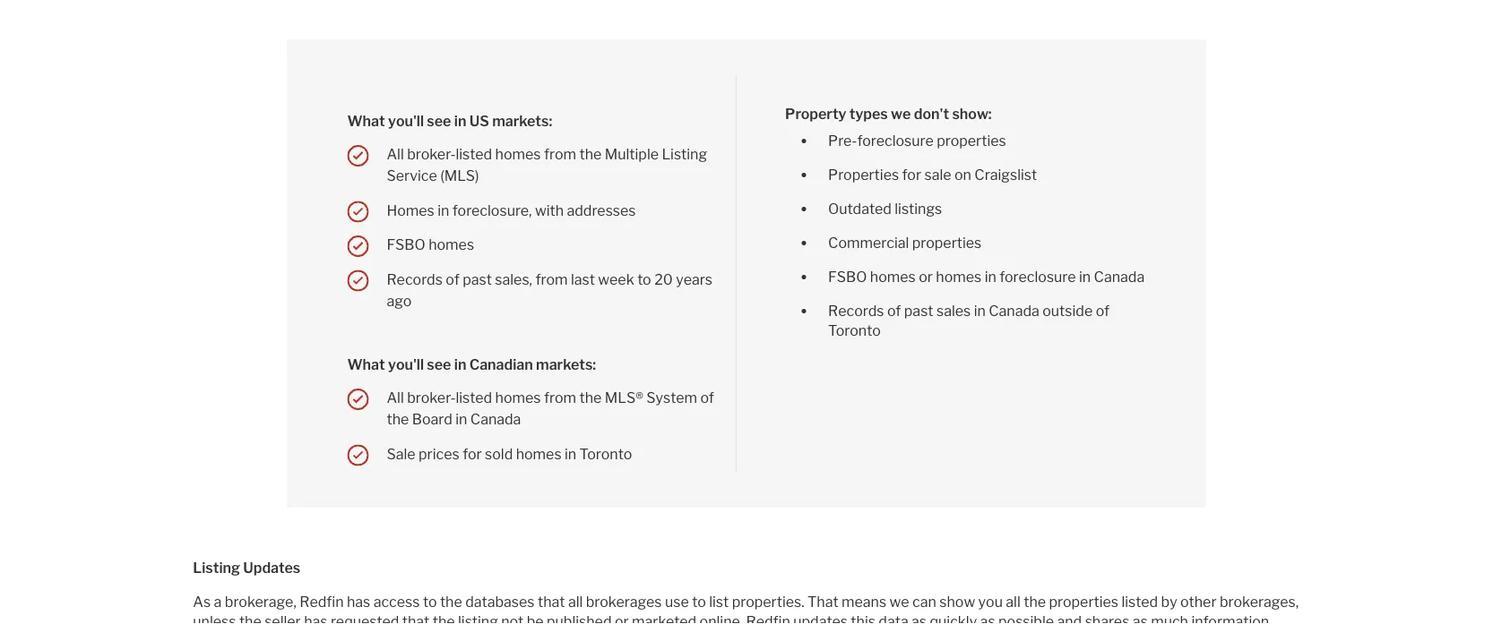 Task type: describe. For each thing, give the bounding box(es) containing it.
records of past sales, from last week to 20 years ago
[[387, 271, 713, 310]]

0 vertical spatial properties
[[937, 132, 1006, 149]]

of inside records of past sales, from last week to 20 years ago
[[446, 271, 460, 288]]

the up possible
[[1024, 593, 1046, 611]]

commercial
[[828, 234, 909, 251]]

system
[[646, 389, 697, 407]]

sale
[[924, 166, 951, 183]]

properties
[[828, 166, 899, 183]]

show:
[[952, 105, 992, 122]]

homes inside all broker-listed homes from the multiple listing service (mls)
[[495, 146, 541, 163]]

listed inside as a brokerage, redfin has access to the databases that all brokerages use to list properties. that means we can show you all the properties listed by other brokerages, unless the seller has requested that the listing not be published or marketed online. redfin updates this data as quickly as possible and shares as much informatio
[[1122, 593, 1158, 611]]

listed for (mls)
[[456, 146, 492, 163]]

requested
[[331, 613, 399, 625]]

see for us
[[427, 112, 451, 130]]

canada inside records of past sales in canada outside of toronto
[[989, 302, 1040, 320]]

foreclosure,
[[452, 202, 532, 219]]

can
[[912, 593, 936, 611]]

records for records of past sales, from last week to 20 years ago
[[387, 271, 443, 288]]

property types we don't show:
[[785, 105, 992, 122]]

0 vertical spatial we
[[891, 105, 911, 122]]

1 vertical spatial redfin
[[746, 613, 790, 625]]

all for all broker-listed homes from the mls® system of the board in canada
[[387, 389, 404, 407]]

from for week
[[535, 271, 568, 288]]

properties inside as a brokerage, redfin has access to the databases that all brokerages use to list properties. that means we can show you all the properties listed by other brokerages, unless the seller has requested that the listing not be published or marketed online. redfin updates this data as quickly as possible and shares as much informatio
[[1049, 593, 1119, 611]]

1 all from the left
[[568, 593, 583, 611]]

of inside all broker-listed homes from the mls® system of the board in canada
[[700, 389, 714, 407]]

properties.
[[732, 593, 804, 611]]

the left board
[[387, 411, 409, 428]]

in right homes
[[438, 202, 449, 219]]

that
[[808, 593, 839, 611]]

fsbo homes
[[387, 236, 474, 254]]

a
[[214, 593, 222, 611]]

homes in foreclosure, with addresses
[[387, 202, 636, 219]]

brokerages,
[[1220, 593, 1299, 611]]

sold
[[485, 445, 513, 463]]

show
[[940, 593, 975, 611]]

types
[[850, 105, 888, 122]]

of left sales
[[887, 302, 901, 320]]

listings
[[895, 200, 942, 217]]

of right the outside
[[1096, 302, 1110, 320]]

in up records of past sales in canada outside of toronto
[[985, 268, 997, 285]]

to inside records of past sales, from last week to 20 years ago
[[637, 271, 651, 288]]

you'll for what you'll see in us markets:
[[388, 112, 424, 130]]

seller
[[265, 613, 301, 625]]

the left listing
[[433, 613, 455, 625]]

listed for the
[[456, 389, 492, 407]]

past for sales
[[904, 302, 934, 320]]

what you'll see in us markets:
[[347, 112, 552, 130]]

list
[[709, 593, 729, 611]]

see for canadian
[[427, 356, 451, 373]]

pre-
[[828, 132, 857, 149]]

use
[[665, 593, 689, 611]]

years
[[676, 271, 713, 288]]

homes down homes
[[429, 236, 474, 254]]

records of past sales in canada outside of toronto
[[828, 302, 1110, 339]]

canadian
[[469, 356, 533, 373]]

all broker-listed homes from the mls® system of the board in canada
[[387, 389, 714, 428]]

toronto inside records of past sales in canada outside of toronto
[[828, 322, 881, 339]]

mls®
[[605, 389, 643, 407]]

broker- for the
[[407, 389, 456, 407]]

markets: for what you'll see in us markets:
[[492, 112, 552, 130]]

updates
[[793, 613, 848, 625]]

listing
[[458, 613, 498, 625]]

much
[[1151, 613, 1188, 625]]

means
[[842, 593, 887, 611]]

in left canadian
[[454, 356, 466, 373]]

0 horizontal spatial that
[[402, 613, 430, 625]]

homes inside all broker-listed homes from the mls® system of the board in canada
[[495, 389, 541, 407]]

as
[[193, 593, 211, 611]]

1 horizontal spatial foreclosure
[[1000, 268, 1076, 285]]

possible
[[998, 613, 1054, 625]]

service
[[387, 167, 437, 185]]

fsbo for fsbo homes
[[387, 236, 426, 254]]

outside
[[1043, 302, 1093, 320]]

broker- for (mls)
[[407, 146, 456, 163]]

by
[[1161, 593, 1177, 611]]

you
[[978, 593, 1003, 611]]

published
[[547, 613, 612, 625]]

from for mls®
[[544, 389, 576, 407]]

sale
[[387, 445, 416, 463]]

0 vertical spatial canada
[[1094, 268, 1145, 285]]

fsbo for fsbo homes or homes in foreclosure in canada
[[828, 268, 867, 285]]

property
[[785, 105, 847, 122]]

1 as from the left
[[912, 613, 927, 625]]

2 as from the left
[[980, 613, 995, 625]]

fsbo homes or homes in foreclosure in canada
[[828, 268, 1145, 285]]

or inside as a brokerage, redfin has access to the databases that all brokerages use to list properties. that means we can show you all the properties listed by other brokerages, unless the seller has requested that the listing not be published or marketed online. redfin updates this data as quickly as possible and shares as much informatio
[[615, 613, 629, 625]]

prices
[[419, 445, 460, 463]]

brokerage,
[[225, 593, 297, 611]]

this
[[851, 613, 876, 625]]

commercial properties
[[828, 234, 982, 251]]

multiple
[[605, 146, 659, 163]]

properties for sale on craigslist
[[828, 166, 1037, 183]]

markets: for what you'll see in canadian markets:
[[536, 356, 596, 373]]



Task type: vqa. For each thing, say whether or not it's contained in the screenshot.
the or to the bottom
yes



Task type: locate. For each thing, give the bounding box(es) containing it.
0 vertical spatial or
[[919, 268, 933, 285]]

sales,
[[495, 271, 532, 288]]

0 vertical spatial that
[[538, 593, 565, 611]]

past inside records of past sales, from last week to 20 years ago
[[463, 271, 492, 288]]

with
[[535, 202, 564, 219]]

2 horizontal spatial as
[[1133, 613, 1148, 625]]

all for all broker-listed homes from the multiple listing service (mls)
[[387, 146, 404, 163]]

toronto down mls®
[[580, 445, 632, 463]]

listed inside all broker-listed homes from the mls® system of the board in canada
[[456, 389, 492, 407]]

0 vertical spatial see
[[427, 112, 451, 130]]

3 as from the left
[[1133, 613, 1148, 625]]

in
[[454, 112, 466, 130], [438, 202, 449, 219], [985, 268, 997, 285], [1079, 268, 1091, 285], [974, 302, 986, 320], [454, 356, 466, 373], [456, 411, 467, 428], [565, 445, 576, 463]]

brokerages
[[586, 593, 662, 611]]

2 all from the left
[[1006, 593, 1021, 611]]

broker- up board
[[407, 389, 456, 407]]

or down commercial properties
[[919, 268, 933, 285]]

listing up a
[[193, 559, 240, 577]]

1 you'll from the top
[[388, 112, 424, 130]]

1 what from the top
[[347, 112, 385, 130]]

for
[[902, 166, 921, 183], [463, 445, 482, 463]]

craigslist
[[975, 166, 1037, 183]]

redfin up seller
[[300, 593, 344, 611]]

of right "system"
[[700, 389, 714, 407]]

see up board
[[427, 356, 451, 373]]

from inside all broker-listed homes from the multiple listing service (mls)
[[544, 146, 576, 163]]

2 horizontal spatial to
[[692, 593, 706, 611]]

homes
[[495, 146, 541, 163], [429, 236, 474, 254], [870, 268, 916, 285], [936, 268, 982, 285], [495, 389, 541, 407], [516, 445, 562, 463]]

quickly
[[930, 613, 977, 625]]

that up the 'be'
[[538, 593, 565, 611]]

2 vertical spatial listed
[[1122, 593, 1158, 611]]

as
[[912, 613, 927, 625], [980, 613, 995, 625], [1133, 613, 1148, 625]]

properties down show:
[[937, 132, 1006, 149]]

markets: right us
[[492, 112, 552, 130]]

from for multiple
[[544, 146, 576, 163]]

1 vertical spatial broker-
[[407, 389, 456, 407]]

to left list
[[692, 593, 706, 611]]

as down you
[[980, 613, 995, 625]]

1 vertical spatial foreclosure
[[1000, 268, 1076, 285]]

not
[[501, 613, 524, 625]]

shares
[[1085, 613, 1130, 625]]

fsbo
[[387, 236, 426, 254], [828, 268, 867, 285]]

access
[[373, 593, 420, 611]]

1 vertical spatial has
[[304, 613, 328, 625]]

0 horizontal spatial to
[[423, 593, 437, 611]]

1 vertical spatial you'll
[[388, 356, 424, 373]]

0 horizontal spatial past
[[463, 271, 492, 288]]

0 vertical spatial has
[[347, 593, 370, 611]]

1 horizontal spatial all
[[1006, 593, 1021, 611]]

pre-foreclosure properties
[[828, 132, 1006, 149]]

2 see from the top
[[427, 356, 451, 373]]

on
[[955, 166, 971, 183]]

listing
[[662, 146, 707, 163], [193, 559, 240, 577]]

past for sales,
[[463, 271, 492, 288]]

marketed
[[632, 613, 697, 625]]

0 vertical spatial fsbo
[[387, 236, 426, 254]]

other
[[1180, 593, 1217, 611]]

1 horizontal spatial listing
[[662, 146, 707, 163]]

see
[[427, 112, 451, 130], [427, 356, 451, 373]]

0 horizontal spatial toronto
[[580, 445, 632, 463]]

0 vertical spatial listed
[[456, 146, 492, 163]]

broker- inside all broker-listed homes from the mls® system of the board in canada
[[407, 389, 456, 407]]

markets: up all broker-listed homes from the mls® system of the board in canada
[[536, 356, 596, 373]]

homes right sold
[[516, 445, 562, 463]]

in right board
[[456, 411, 467, 428]]

0 vertical spatial all
[[387, 146, 404, 163]]

listed up '(mls)'
[[456, 146, 492, 163]]

see left us
[[427, 112, 451, 130]]

markets:
[[492, 112, 552, 130], [536, 356, 596, 373]]

0 horizontal spatial foreclosure
[[857, 132, 934, 149]]

0 vertical spatial listing
[[662, 146, 707, 163]]

you'll up service
[[388, 112, 424, 130]]

that
[[538, 593, 565, 611], [402, 613, 430, 625]]

1 horizontal spatial records
[[828, 302, 884, 320]]

toronto
[[828, 322, 881, 339], [580, 445, 632, 463]]

past left sales
[[904, 302, 934, 320]]

records up ago
[[387, 271, 443, 288]]

(mls)
[[440, 167, 479, 185]]

last
[[571, 271, 595, 288]]

we inside as a brokerage, redfin has access to the databases that all brokerages use to list properties. that means we can show you all the properties listed by other brokerages, unless the seller has requested that the listing not be published or marketed online. redfin updates this data as quickly as possible and shares as much informatio
[[890, 593, 909, 611]]

fsbo down commercial
[[828, 268, 867, 285]]

broker-
[[407, 146, 456, 163], [407, 389, 456, 407]]

sale prices for sold homes in toronto
[[387, 445, 632, 463]]

in left us
[[454, 112, 466, 130]]

0 horizontal spatial fsbo
[[387, 236, 426, 254]]

1 vertical spatial or
[[615, 613, 629, 625]]

1 horizontal spatial fsbo
[[828, 268, 867, 285]]

0 horizontal spatial redfin
[[300, 593, 344, 611]]

redfin
[[300, 593, 344, 611], [746, 613, 790, 625]]

0 vertical spatial redfin
[[300, 593, 344, 611]]

you'll for what you'll see in canadian markets:
[[388, 356, 424, 373]]

1 vertical spatial records
[[828, 302, 884, 320]]

0 vertical spatial past
[[463, 271, 492, 288]]

of down fsbo homes
[[446, 271, 460, 288]]

outdated
[[828, 200, 892, 217]]

from up with
[[544, 146, 576, 163]]

1 vertical spatial from
[[535, 271, 568, 288]]

for left sold
[[463, 445, 482, 463]]

all up published
[[568, 593, 583, 611]]

in right sales
[[974, 302, 986, 320]]

0 vertical spatial from
[[544, 146, 576, 163]]

addresses
[[567, 202, 636, 219]]

listing updates
[[193, 559, 300, 577]]

0 vertical spatial for
[[902, 166, 921, 183]]

that down access
[[402, 613, 430, 625]]

as down can
[[912, 613, 927, 625]]

as a brokerage, redfin has access to the databases that all brokerages use to list properties. that means we can show you all the properties listed by other brokerages, unless the seller has requested that the listing not be published or marketed online. redfin updates this data as quickly as possible and shares as much informatio
[[193, 593, 1299, 625]]

0 horizontal spatial canada
[[470, 411, 521, 428]]

and
[[1057, 613, 1082, 625]]

records down commercial
[[828, 302, 884, 320]]

1 broker- from the top
[[407, 146, 456, 163]]

from
[[544, 146, 576, 163], [535, 271, 568, 288], [544, 389, 576, 407]]

past inside records of past sales in canada outside of toronto
[[904, 302, 934, 320]]

homes down canadian
[[495, 389, 541, 407]]

1 horizontal spatial to
[[637, 271, 651, 288]]

1 vertical spatial fsbo
[[828, 268, 867, 285]]

foreclosure down the property types we don't show:
[[857, 132, 934, 149]]

we
[[891, 105, 911, 122], [890, 593, 909, 611]]

records inside records of past sales, from last week to 20 years ago
[[387, 271, 443, 288]]

0 vertical spatial foreclosure
[[857, 132, 934, 149]]

or
[[919, 268, 933, 285], [615, 613, 629, 625]]

you'll up board
[[388, 356, 424, 373]]

2 vertical spatial properties
[[1049, 593, 1119, 611]]

2 horizontal spatial canada
[[1094, 268, 1145, 285]]

1 vertical spatial see
[[427, 356, 451, 373]]

has up requested
[[347, 593, 370, 611]]

in inside all broker-listed homes from the mls® system of the board in canada
[[456, 411, 467, 428]]

1 horizontal spatial has
[[347, 593, 370, 611]]

0 horizontal spatial for
[[463, 445, 482, 463]]

canada inside all broker-listed homes from the mls® system of the board in canada
[[470, 411, 521, 428]]

1 vertical spatial listing
[[193, 559, 240, 577]]

2 vertical spatial from
[[544, 389, 576, 407]]

1 vertical spatial toronto
[[580, 445, 632, 463]]

1 vertical spatial markets:
[[536, 356, 596, 373]]

from inside all broker-listed homes from the mls® system of the board in canada
[[544, 389, 576, 407]]

from left last at left top
[[535, 271, 568, 288]]

broker- inside all broker-listed homes from the multiple listing service (mls)
[[407, 146, 456, 163]]

unless
[[193, 613, 236, 625]]

all inside all broker-listed homes from the mls® system of the board in canada
[[387, 389, 404, 407]]

0 vertical spatial what
[[347, 112, 385, 130]]

from left mls®
[[544, 389, 576, 407]]

for left sale
[[902, 166, 921, 183]]

2 all from the top
[[387, 389, 404, 407]]

past left the sales,
[[463, 271, 492, 288]]

all up possible
[[1006, 593, 1021, 611]]

week
[[598, 271, 634, 288]]

1 horizontal spatial as
[[980, 613, 995, 625]]

listed down 'what you'll see in canadian markets:'
[[456, 389, 492, 407]]

0 vertical spatial broker-
[[407, 146, 456, 163]]

we left don't on the right top of page
[[891, 105, 911, 122]]

outdated listings
[[828, 200, 942, 217]]

in up the outside
[[1079, 268, 1091, 285]]

0 horizontal spatial records
[[387, 271, 443, 288]]

foreclosure up the outside
[[1000, 268, 1076, 285]]

0 horizontal spatial has
[[304, 613, 328, 625]]

the
[[579, 146, 602, 163], [579, 389, 602, 407], [387, 411, 409, 428], [440, 593, 462, 611], [1024, 593, 1046, 611], [239, 613, 261, 625], [433, 613, 455, 625]]

data
[[879, 613, 909, 625]]

2 what from the top
[[347, 356, 385, 373]]

from inside records of past sales, from last week to 20 years ago
[[535, 271, 568, 288]]

in down all broker-listed homes from the mls® system of the board in canada
[[565, 445, 576, 463]]

has right seller
[[304, 613, 328, 625]]

broker- up service
[[407, 146, 456, 163]]

all inside all broker-listed homes from the multiple listing service (mls)
[[387, 146, 404, 163]]

all up sale
[[387, 389, 404, 407]]

the up listing
[[440, 593, 462, 611]]

records inside records of past sales in canada outside of toronto
[[828, 302, 884, 320]]

to right access
[[423, 593, 437, 611]]

listing right 'multiple'
[[662, 146, 707, 163]]

what
[[347, 112, 385, 130], [347, 356, 385, 373]]

what you'll see in canadian markets:
[[347, 356, 596, 373]]

toronto down commercial
[[828, 322, 881, 339]]

0 vertical spatial toronto
[[828, 322, 881, 339]]

1 horizontal spatial for
[[902, 166, 921, 183]]

0 horizontal spatial as
[[912, 613, 927, 625]]

properties
[[937, 132, 1006, 149], [912, 234, 982, 251], [1049, 593, 1119, 611]]

1 horizontal spatial toronto
[[828, 322, 881, 339]]

the inside all broker-listed homes from the multiple listing service (mls)
[[579, 146, 602, 163]]

be
[[527, 613, 544, 625]]

0 horizontal spatial all
[[568, 593, 583, 611]]

don't
[[914, 105, 949, 122]]

2 vertical spatial canada
[[470, 411, 521, 428]]

1 vertical spatial past
[[904, 302, 934, 320]]

1 horizontal spatial canada
[[989, 302, 1040, 320]]

1 vertical spatial for
[[463, 445, 482, 463]]

canada
[[1094, 268, 1145, 285], [989, 302, 1040, 320], [470, 411, 521, 428]]

redfin down properties.
[[746, 613, 790, 625]]

ago
[[387, 292, 412, 310]]

1 vertical spatial we
[[890, 593, 909, 611]]

1 vertical spatial that
[[402, 613, 430, 625]]

all
[[568, 593, 583, 611], [1006, 593, 1021, 611]]

the down brokerage,
[[239, 613, 261, 625]]

homes
[[387, 202, 435, 219]]

homes down commercial properties
[[870, 268, 916, 285]]

1 vertical spatial properties
[[912, 234, 982, 251]]

1 vertical spatial all
[[387, 389, 404, 407]]

in inside records of past sales in canada outside of toronto
[[974, 302, 986, 320]]

1 horizontal spatial past
[[904, 302, 934, 320]]

has
[[347, 593, 370, 611], [304, 613, 328, 625]]

homes up 'homes in foreclosure, with addresses'
[[495, 146, 541, 163]]

we up data
[[890, 593, 909, 611]]

0 vertical spatial you'll
[[388, 112, 424, 130]]

0 horizontal spatial or
[[615, 613, 629, 625]]

fsbo down homes
[[387, 236, 426, 254]]

listed inside all broker-listed homes from the multiple listing service (mls)
[[456, 146, 492, 163]]

board
[[412, 411, 452, 428]]

1 vertical spatial canada
[[989, 302, 1040, 320]]

1 horizontal spatial or
[[919, 268, 933, 285]]

online.
[[700, 613, 743, 625]]

listing inside all broker-listed homes from the multiple listing service (mls)
[[662, 146, 707, 163]]

what for what you'll see in us markets:
[[347, 112, 385, 130]]

1 vertical spatial listed
[[456, 389, 492, 407]]

what for what you'll see in canadian markets:
[[347, 356, 385, 373]]

the left mls®
[[579, 389, 602, 407]]

listed left by
[[1122, 593, 1158, 611]]

to left "20"
[[637, 271, 651, 288]]

sales
[[937, 302, 971, 320]]

all up service
[[387, 146, 404, 163]]

or down brokerages at the bottom of the page
[[615, 613, 629, 625]]

us
[[469, 112, 489, 130]]

updates
[[243, 559, 300, 577]]

1 all from the top
[[387, 146, 404, 163]]

the left 'multiple'
[[579, 146, 602, 163]]

to
[[637, 271, 651, 288], [423, 593, 437, 611], [692, 593, 706, 611]]

1 horizontal spatial that
[[538, 593, 565, 611]]

1 vertical spatial what
[[347, 356, 385, 373]]

databases
[[465, 593, 535, 611]]

records for records of past sales in canada outside of toronto
[[828, 302, 884, 320]]

1 horizontal spatial redfin
[[746, 613, 790, 625]]

properties up and
[[1049, 593, 1119, 611]]

1 see from the top
[[427, 112, 451, 130]]

0 vertical spatial records
[[387, 271, 443, 288]]

2 you'll from the top
[[388, 356, 424, 373]]

of
[[446, 271, 460, 288], [887, 302, 901, 320], [1096, 302, 1110, 320], [700, 389, 714, 407]]

20
[[654, 271, 673, 288]]

as left much
[[1133, 613, 1148, 625]]

all broker-listed homes from the multiple listing service (mls)
[[387, 146, 707, 185]]

0 horizontal spatial listing
[[193, 559, 240, 577]]

properties down listings
[[912, 234, 982, 251]]

homes up sales
[[936, 268, 982, 285]]

0 vertical spatial markets:
[[492, 112, 552, 130]]

2 broker- from the top
[[407, 389, 456, 407]]



